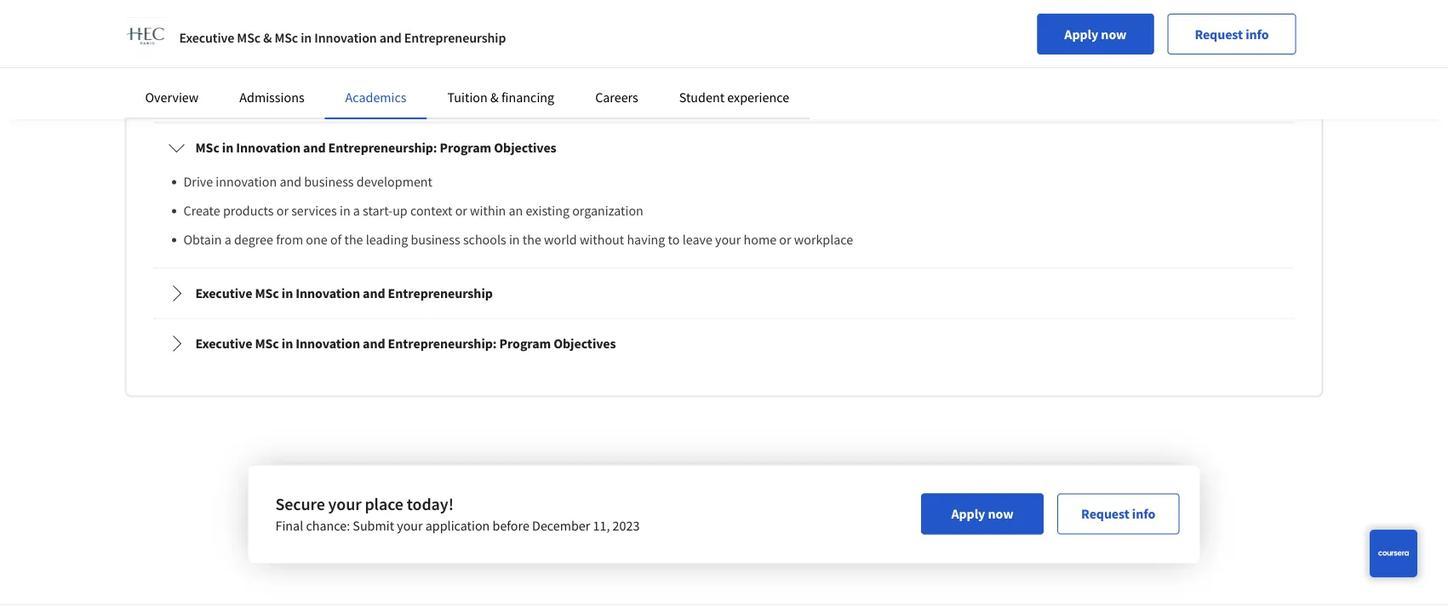 Task type: vqa. For each thing, say whether or not it's contained in the screenshot.
Job Function Job
no



Task type: describe. For each thing, give the bounding box(es) containing it.
list containing drive innovation and business development
[[175, 172, 1281, 250]]

successful
[[1042, 16, 1099, 32]]

funds,
[[850, 61, 884, 77]]

before
[[493, 518, 530, 535]]

convince
[[493, 34, 542, 50]]

info for executive msc & msc in innovation and entrepreneurship
[[1246, 26, 1270, 43]]

1 horizontal spatial create
[[232, 25, 271, 41]]

five-
[[1102, 16, 1126, 32]]

in down an
[[509, 231, 520, 248]]

careers link
[[595, 89, 639, 106]]

admissions
[[240, 89, 305, 106]]

degree
[[234, 231, 273, 248]]

apply for final chance: submit your application before december 11, 2023
[[952, 506, 986, 523]]

a right write
[[765, 16, 772, 32]]

executive msc in innovation and entrepreneurship button
[[155, 270, 1294, 317]]

world
[[544, 231, 577, 248]]

11,
[[593, 518, 610, 535]]

submit
[[353, 518, 394, 535]]

in up of
[[340, 202, 351, 220]]

and inside the executive msc in innovation and entrepreneurship dropdown button
[[363, 285, 385, 302]]

around
[[658, 61, 699, 77]]

request info button for final chance: submit your application before december 11, 2023
[[1058, 494, 1180, 535]]

obtain
[[184, 231, 222, 248]]

entrepreneurship: inside dropdown button
[[388, 335, 497, 352]]

of
[[330, 231, 342, 248]]

secure your place today! final chance: submit your application before december 11, 2023
[[276, 493, 640, 535]]

executive msc in innovation and entrepreneurship: program objectives
[[195, 335, 616, 352]]

apply now for executive msc & msc in innovation and entrepreneurship
[[1065, 26, 1127, 43]]

schools
[[463, 231, 507, 248]]

place
[[365, 493, 404, 515]]

tuition
[[448, 89, 488, 106]]

tuition & financing
[[448, 89, 555, 106]]

organization
[[573, 202, 644, 220]]

1 how from the left
[[637, 16, 661, 32]]

executive msc & msc in innovation and entrepreneurship
[[179, 29, 506, 46]]

application
[[426, 518, 490, 535]]

this
[[507, 16, 527, 32]]

pitch
[[1169, 16, 1196, 32]]

and left leverage
[[1055, 61, 1076, 77]]

a right present
[[1033, 16, 1039, 32]]

plan,
[[827, 16, 854, 32]]

an
[[509, 202, 523, 220]]

request info for executive msc & msc in innovation and entrepreneurship
[[1195, 26, 1270, 43]]

request for executive msc & msc in innovation and entrepreneurship
[[1195, 26, 1244, 43]]

explore
[[493, 61, 535, 77]]

msc for executive msc & msc in innovation and entrepreneurship
[[237, 29, 261, 46]]

apply for executive msc & msc in innovation and entrepreneurship
[[1065, 26, 1099, 43]]

academics link
[[345, 89, 407, 106]]

to right how at the top left
[[216, 25, 228, 41]]

0 horizontal spatial or
[[277, 202, 289, 220]]

chance:
[[306, 518, 350, 535]]

home
[[744, 231, 777, 248]]

equity
[[702, 61, 737, 77]]

in down from
[[282, 285, 293, 302]]

in
[[493, 16, 504, 32]]

write
[[734, 16, 762, 32]]

fundamental
[[538, 61, 610, 77]]

overview
[[145, 89, 199, 106]]

stakeholder.
[[568, 34, 638, 50]]

your down today!
[[397, 518, 423, 535]]

help
[[902, 61, 926, 77]]

tuition & financing link
[[448, 89, 555, 106]]

venture
[[764, 61, 807, 77]]

2 horizontal spatial or
[[780, 231, 792, 248]]

context
[[410, 202, 453, 220]]

workplace
[[794, 231, 854, 248]]

and right plan
[[380, 29, 402, 46]]

1 horizontal spatial business
[[411, 231, 461, 248]]

minute
[[1126, 16, 1166, 32]]

within
[[470, 202, 506, 220]]

development
[[357, 174, 433, 191]]

info for final chance: submit your application before december 11, 2023
[[1133, 506, 1156, 523]]

up
[[393, 202, 408, 220]]

executive for executive msc & msc in innovation and entrepreneurship
[[179, 29, 234, 46]]

msc in innovation and entrepreneurship: program objectives button
[[155, 124, 1294, 172]]

2 the from the left
[[523, 231, 542, 248]]

obtain a degree from one of the leading business schools in the world without having to leave your home or workplace list item
[[184, 230, 1281, 250]]

capital
[[810, 61, 847, 77]]

having
[[627, 231, 666, 248]]

in up innovation
[[222, 139, 234, 156]]

entrepreneurship: inside dropdown button
[[328, 139, 437, 156]]

and inside executive msc in innovation and entrepreneurship: program objectives dropdown button
[[363, 335, 385, 352]]

overview link
[[145, 89, 199, 106]]

from
[[276, 231, 303, 248]]

careers
[[595, 89, 639, 106]]

how
[[186, 25, 213, 41]]

and right design
[[963, 16, 984, 32]]

executive for executive msc in innovation and entrepreneurship
[[195, 285, 252, 302]]

create products or services in a start-up context or within an existing organization
[[184, 202, 644, 220]]

and inside drive innovation and business development list item
[[280, 174, 302, 191]]

and right plan,
[[857, 16, 878, 32]]

any
[[545, 34, 565, 50]]

you'll
[[574, 16, 603, 32]]

msc for executive msc in innovation and entrepreneurship
[[255, 285, 279, 302]]

drive innovation and business development
[[184, 174, 433, 191]]

that
[[1199, 16, 1222, 32]]

2023
[[613, 518, 640, 535]]

understand,
[[953, 61, 1021, 77]]

financing
[[502, 89, 555, 106]]

and up experience
[[740, 61, 761, 77]]

a right obtain
[[225, 231, 231, 248]]

products
[[223, 202, 274, 220]]

in this course, you'll learn how to build and write a business plan, and how to design and present a successful five-minute pitch that will convince any stakeholder.
[[493, 16, 1243, 50]]

your inside list item
[[716, 231, 741, 248]]

your inside the 'explore fundamental notions around equity and venture capital funds, to help you understand, build and leverage your finance relationships.'
[[1129, 61, 1155, 77]]

drive innovation and business development list item
[[184, 172, 1281, 192]]



Task type: locate. For each thing, give the bounding box(es) containing it.
build inside in this course, you'll learn how to build and write a business plan, and how to design and present a successful five-minute pitch that will convince any stakeholder.
[[679, 16, 707, 32]]

request
[[1195, 26, 1244, 43], [1082, 506, 1130, 523]]

innovation up innovation
[[236, 139, 301, 156]]

relationships.
[[493, 79, 569, 95]]

0 horizontal spatial request info
[[1082, 506, 1156, 523]]

& left a
[[263, 29, 272, 46]]

one
[[306, 231, 328, 248]]

0 horizontal spatial now
[[988, 506, 1014, 523]]

or left within
[[455, 202, 468, 220]]

1 vertical spatial executive
[[195, 285, 252, 302]]

request info for final chance: submit your application before december 11, 2023
[[1082, 506, 1156, 523]]

design
[[923, 16, 959, 32]]

1 vertical spatial &
[[491, 89, 499, 106]]

executive inside dropdown button
[[195, 335, 252, 352]]

0 vertical spatial request info
[[1195, 26, 1270, 43]]

0 horizontal spatial how
[[637, 16, 661, 32]]

innovation down of
[[296, 285, 360, 302]]

or right home
[[780, 231, 792, 248]]

0 horizontal spatial build
[[679, 16, 707, 32]]

create products or services in a start-up context or within an existing organization list item
[[184, 201, 1281, 221]]

1 horizontal spatial apply now
[[1065, 26, 1127, 43]]

how to create a business plan
[[186, 25, 367, 41]]

msc inside the executive msc in innovation and entrepreneurship dropdown button
[[255, 285, 279, 302]]

innovation down executive msc in innovation and entrepreneurship
[[296, 335, 360, 352]]

0 horizontal spatial program
[[440, 139, 492, 156]]

1 vertical spatial build
[[1024, 61, 1052, 77]]

1 vertical spatial apply now
[[952, 506, 1014, 523]]

to left leave
[[668, 231, 680, 248]]

0 vertical spatial business
[[775, 16, 824, 32]]

1 horizontal spatial request
[[1195, 26, 1244, 43]]

will
[[1225, 16, 1243, 32]]

explore fundamental notions around equity and venture capital funds, to help you understand, build and leverage your finance relationships.
[[493, 61, 1198, 95]]

entrepreneurship:
[[328, 139, 437, 156], [388, 335, 497, 352]]

0 horizontal spatial apply now
[[952, 506, 1014, 523]]

student
[[680, 89, 725, 106]]

0 vertical spatial entrepreneurship:
[[328, 139, 437, 156]]

1 horizontal spatial info
[[1246, 26, 1270, 43]]

msc
[[237, 29, 261, 46], [275, 29, 298, 46], [195, 139, 220, 156], [255, 285, 279, 302], [255, 335, 279, 352]]

build inside the 'explore fundamental notions around equity and venture capital funds, to help you understand, build and leverage your finance relationships.'
[[1024, 61, 1052, 77]]

how right learn
[[637, 16, 661, 32]]

objectives inside dropdown button
[[494, 139, 557, 156]]

2 vertical spatial executive
[[195, 335, 252, 352]]

objectives inside dropdown button
[[554, 335, 616, 352]]

build
[[679, 16, 707, 32], [1024, 61, 1052, 77]]

msc in innovation and entrepreneurship: program objectives
[[195, 139, 557, 156]]

the right of
[[345, 231, 363, 248]]

how left design
[[881, 16, 905, 32]]

2 vertical spatial business
[[411, 231, 461, 248]]

your up 'chance:' on the left bottom of the page
[[328, 493, 362, 515]]

leading
[[366, 231, 408, 248]]

0 vertical spatial build
[[679, 16, 707, 32]]

the left world
[[523, 231, 542, 248]]

create inside list item
[[184, 202, 220, 220]]

0 vertical spatial &
[[263, 29, 272, 46]]

build up around
[[679, 16, 707, 32]]

2 how from the left
[[881, 16, 905, 32]]

0 horizontal spatial &
[[263, 29, 272, 46]]

a
[[765, 16, 772, 32], [1033, 16, 1039, 32], [353, 202, 360, 220], [225, 231, 231, 248]]

executive inside dropdown button
[[195, 285, 252, 302]]

business
[[775, 16, 824, 32], [304, 174, 354, 191], [411, 231, 461, 248]]

business left plan,
[[775, 16, 824, 32]]

notions
[[613, 61, 655, 77]]

hec paris logo image
[[125, 17, 166, 58]]

admissions link
[[240, 89, 305, 106]]

program inside dropdown button
[[500, 335, 551, 352]]

1 horizontal spatial &
[[491, 89, 499, 106]]

to left help
[[887, 61, 899, 77]]

and inside msc in innovation and entrepreneurship: program objectives dropdown button
[[303, 139, 326, 156]]

1 vertical spatial create
[[184, 202, 220, 220]]

drive
[[184, 174, 213, 191]]

request info button
[[1168, 14, 1297, 55], [1058, 494, 1180, 535]]

entrepreneurship inside dropdown button
[[388, 285, 493, 302]]

create left a
[[232, 25, 271, 41]]

and up services
[[280, 174, 302, 191]]

to inside list item
[[668, 231, 680, 248]]

now
[[1102, 26, 1127, 43], [988, 506, 1014, 523]]

in inside dropdown button
[[282, 335, 293, 352]]

secure
[[276, 493, 325, 515]]

1 horizontal spatial how
[[881, 16, 905, 32]]

entrepreneurship up executive msc in innovation and entrepreneurship: program objectives at bottom
[[388, 285, 493, 302]]

1 horizontal spatial request info
[[1195, 26, 1270, 43]]

now for final chance: submit your application before december 11, 2023
[[988, 506, 1014, 523]]

0 vertical spatial objectives
[[494, 139, 557, 156]]

0 horizontal spatial create
[[184, 202, 220, 220]]

to inside the 'explore fundamental notions around equity and venture capital funds, to help you understand, build and leverage your finance relationships.'
[[887, 61, 899, 77]]

your left the finance
[[1129, 61, 1155, 77]]

apply now button
[[1038, 14, 1154, 55], [922, 494, 1044, 535]]

executive msc in innovation and entrepreneurship: program objectives button
[[155, 320, 1294, 368]]

apply now for final chance: submit your application before december 11, 2023
[[952, 506, 1014, 523]]

1 vertical spatial business
[[304, 174, 354, 191]]

objectives
[[494, 139, 557, 156], [554, 335, 616, 352]]

info
[[1246, 26, 1270, 43], [1133, 506, 1156, 523]]

list
[[175, 172, 1281, 250]]

and down leading
[[363, 285, 385, 302]]

start-
[[363, 202, 393, 220]]

1 vertical spatial apply
[[952, 506, 986, 523]]

build right understand,
[[1024, 61, 1052, 77]]

0 vertical spatial apply
[[1065, 26, 1099, 43]]

existing
[[526, 202, 570, 220]]

a
[[274, 25, 282, 41]]

1 vertical spatial entrepreneurship
[[388, 285, 493, 302]]

a left start-
[[353, 202, 360, 220]]

business down context
[[411, 231, 461, 248]]

today!
[[407, 493, 454, 515]]

apply
[[1065, 26, 1099, 43], [952, 506, 986, 523]]

program
[[440, 139, 492, 156], [500, 335, 551, 352]]

& right tuition
[[491, 89, 499, 106]]

0 vertical spatial entrepreneurship
[[404, 29, 506, 46]]

student experience link
[[680, 89, 790, 106]]

innovation
[[216, 174, 277, 191]]

msc for executive msc in innovation and entrepreneurship: program objectives
[[255, 335, 279, 352]]

1 vertical spatial info
[[1133, 506, 1156, 523]]

innovation inside dropdown button
[[296, 335, 360, 352]]

0 horizontal spatial request
[[1082, 506, 1130, 523]]

0 vertical spatial program
[[440, 139, 492, 156]]

and up drive innovation and business development
[[303, 139, 326, 156]]

and left write
[[710, 16, 731, 32]]

plan
[[341, 25, 367, 41]]

experience
[[728, 89, 790, 106]]

msc inside msc in innovation and entrepreneurship: program objectives dropdown button
[[195, 139, 220, 156]]

apply now button for executive msc & msc in innovation and entrepreneurship
[[1038, 14, 1154, 55]]

to
[[664, 16, 676, 32], [908, 16, 920, 32], [216, 25, 228, 41], [887, 61, 899, 77], [668, 231, 680, 248]]

to up around
[[664, 16, 676, 32]]

create up obtain
[[184, 202, 220, 220]]

executive
[[179, 29, 234, 46], [195, 285, 252, 302], [195, 335, 252, 352]]

the
[[345, 231, 363, 248], [523, 231, 542, 248]]

in down executive msc in innovation and entrepreneurship
[[282, 335, 293, 352]]

1 vertical spatial objectives
[[554, 335, 616, 352]]

academics
[[345, 89, 407, 106]]

0 horizontal spatial apply
[[952, 506, 986, 523]]

0 vertical spatial create
[[232, 25, 271, 41]]

1 vertical spatial program
[[500, 335, 551, 352]]

0 vertical spatial executive
[[179, 29, 234, 46]]

executive msc in innovation and entrepreneurship
[[195, 285, 493, 302]]

1 horizontal spatial now
[[1102, 26, 1127, 43]]

create
[[232, 25, 271, 41], [184, 202, 220, 220]]

leverage
[[1079, 61, 1126, 77]]

or up from
[[277, 202, 289, 220]]

business
[[285, 25, 338, 41]]

to left design
[[908, 16, 920, 32]]

request for final chance: submit your application before december 11, 2023
[[1082, 506, 1130, 523]]

request info
[[1195, 26, 1270, 43], [1082, 506, 1156, 523]]

program inside dropdown button
[[440, 139, 492, 156]]

innovation
[[315, 29, 377, 46], [236, 139, 301, 156], [296, 285, 360, 302], [296, 335, 360, 352]]

0 vertical spatial apply now button
[[1038, 14, 1154, 55]]

request info button for executive msc & msc in innovation and entrepreneurship
[[1168, 14, 1297, 55]]

services
[[291, 202, 337, 220]]

you
[[929, 61, 950, 77]]

1 vertical spatial apply now button
[[922, 494, 1044, 535]]

1 horizontal spatial the
[[523, 231, 542, 248]]

0 vertical spatial request
[[1195, 26, 1244, 43]]

1 horizontal spatial program
[[500, 335, 551, 352]]

0 horizontal spatial the
[[345, 231, 363, 248]]

course,
[[531, 16, 571, 32]]

1 horizontal spatial apply
[[1065, 26, 1099, 43]]

december
[[532, 518, 591, 535]]

now for executive msc & msc in innovation and entrepreneurship
[[1102, 26, 1127, 43]]

obtain a degree from one of the leading business schools in the world without having to leave your home or workplace
[[184, 231, 854, 248]]

entrepreneurship up tuition
[[404, 29, 506, 46]]

and down executive msc in innovation and entrepreneurship
[[363, 335, 385, 352]]

business inside in this course, you'll learn how to build and write a business plan, and how to design and present a successful five-minute pitch that will convince any stakeholder.
[[775, 16, 824, 32]]

2 horizontal spatial business
[[775, 16, 824, 32]]

msc inside executive msc in innovation and entrepreneurship: program objectives dropdown button
[[255, 335, 279, 352]]

and
[[710, 16, 731, 32], [857, 16, 878, 32], [963, 16, 984, 32], [380, 29, 402, 46], [740, 61, 761, 77], [1055, 61, 1076, 77], [303, 139, 326, 156], [280, 174, 302, 191], [363, 285, 385, 302], [363, 335, 385, 352]]

your
[[1129, 61, 1155, 77], [716, 231, 741, 248], [328, 493, 362, 515], [397, 518, 423, 535]]

or
[[277, 202, 289, 220], [455, 202, 468, 220], [780, 231, 792, 248]]

0 horizontal spatial info
[[1133, 506, 1156, 523]]

1 vertical spatial request info
[[1082, 506, 1156, 523]]

executive for executive msc in innovation and entrepreneurship: program objectives
[[195, 335, 252, 352]]

in right a
[[301, 29, 312, 46]]

apply now
[[1065, 26, 1127, 43], [952, 506, 1014, 523]]

0 vertical spatial apply now
[[1065, 26, 1127, 43]]

final
[[276, 518, 303, 535]]

0 vertical spatial request info button
[[1168, 14, 1297, 55]]

1 vertical spatial request info button
[[1058, 494, 1180, 535]]

1 vertical spatial entrepreneurship:
[[388, 335, 497, 352]]

business up services
[[304, 174, 354, 191]]

0 horizontal spatial business
[[304, 174, 354, 191]]

learn
[[606, 16, 634, 32]]

your down create products or services in a start-up context or within an existing organization list item
[[716, 231, 741, 248]]

1 horizontal spatial or
[[455, 202, 468, 220]]

0 vertical spatial now
[[1102, 26, 1127, 43]]

without
[[580, 231, 625, 248]]

leave
[[683, 231, 713, 248]]

1 vertical spatial request
[[1082, 506, 1130, 523]]

1 the from the left
[[345, 231, 363, 248]]

apply now button for final chance: submit your application before december 11, 2023
[[922, 494, 1044, 535]]

&
[[263, 29, 272, 46], [491, 89, 499, 106]]

1 horizontal spatial build
[[1024, 61, 1052, 77]]

innovation up academics
[[315, 29, 377, 46]]

finance
[[1158, 61, 1198, 77]]

0 vertical spatial info
[[1246, 26, 1270, 43]]

student experience
[[680, 89, 790, 106]]

1 vertical spatial now
[[988, 506, 1014, 523]]

present
[[987, 16, 1030, 32]]



